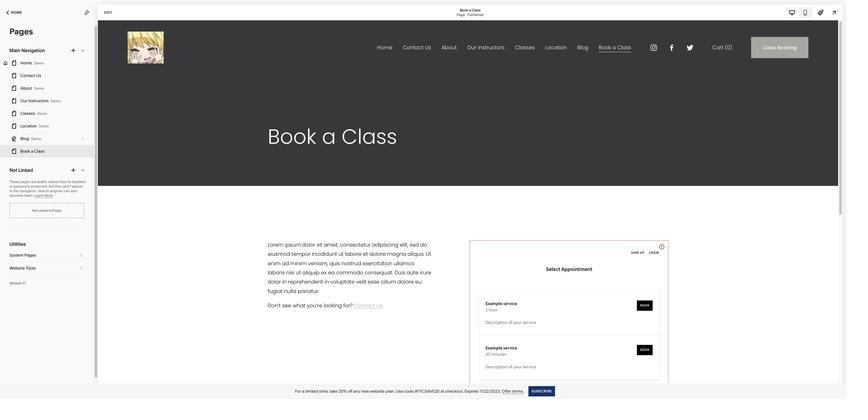 Task type: locate. For each thing, give the bounding box(es) containing it.
demo inside location demo
[[39, 124, 49, 128]]

about demo
[[20, 86, 44, 91]]

appear
[[72, 184, 83, 189]]

new
[[361, 389, 369, 394]]

1 horizontal spatial linked
[[38, 209, 48, 213]]

home button
[[0, 6, 28, 19]]

search
[[38, 189, 49, 193]]

1 vertical spatial class
[[34, 149, 45, 154]]

demo inside home demo
[[34, 61, 44, 65]]

contact
[[20, 73, 35, 78]]

class inside book a class page · published
[[472, 8, 481, 12]]

demo right instructors
[[51, 99, 61, 103]]

linked left is
[[38, 209, 48, 213]]

a
[[469, 8, 471, 12], [31, 149, 33, 154], [302, 389, 305, 394]]

demo up us
[[34, 61, 44, 65]]

1 horizontal spatial a
[[302, 389, 305, 394]]

0 vertical spatial a
[[469, 8, 471, 12]]

2 horizontal spatial a
[[469, 8, 471, 12]]

demo
[[34, 61, 44, 65], [34, 86, 44, 91], [51, 99, 61, 103], [37, 111, 47, 116], [39, 124, 49, 128], [31, 137, 41, 141]]

1 vertical spatial a
[[31, 149, 33, 154]]

subscribe
[[532, 389, 553, 393]]

version 7.1
[[9, 281, 26, 285]]

0 horizontal spatial book
[[20, 149, 30, 154]]

a right for
[[302, 389, 305, 394]]

is
[[49, 209, 51, 213]]

our instructors demo
[[20, 98, 61, 103]]

class down blog demo
[[34, 149, 45, 154]]

1 vertical spatial linked
[[38, 209, 48, 213]]

a inside book a class page · published
[[469, 8, 471, 12]]

learn more
[[34, 193, 53, 198]]

protected,
[[31, 184, 48, 189]]

home inside button
[[11, 10, 22, 15]]

main
[[9, 48, 20, 53]]

terms.
[[513, 389, 524, 394]]

utilities
[[9, 241, 26, 247]]

0 horizontal spatial not
[[9, 167, 17, 173]]

pages
[[9, 27, 33, 36], [24, 253, 36, 258]]

1 vertical spatial pages
[[24, 253, 36, 258]]

0 vertical spatial not
[[9, 167, 17, 173]]

book inside book a class page · published
[[460, 8, 469, 12]]

1 horizontal spatial not
[[32, 209, 37, 213]]

contact us button
[[0, 69, 94, 82]]

not for not linked is empty
[[32, 209, 37, 213]]

demo down "our instructors demo"
[[37, 111, 47, 116]]

engines
[[50, 189, 63, 193]]

1 horizontal spatial class
[[472, 8, 481, 12]]

use
[[396, 389, 403, 394]]

0 vertical spatial class
[[472, 8, 481, 12]]

tab list
[[786, 8, 813, 17]]

location demo
[[20, 123, 49, 129]]

these pages are public unless they're disabled or password-protected, but they don't appear in the navigation. search engines can also discover them.
[[9, 180, 86, 198]]

edit button
[[101, 7, 116, 18]]

subscribe button
[[529, 386, 556, 396]]

code
[[404, 389, 414, 394]]

for a limited time, take 20% off any new website plan. use code w11csave20 at checkout. expires 11/22/2023. offer terms.
[[295, 389, 524, 394]]

website tools
[[9, 266, 36, 271]]

navigation.
[[19, 189, 37, 193]]

not left is
[[32, 209, 37, 213]]

about
[[20, 86, 32, 91]]

demo inside about demo
[[34, 86, 44, 91]]

unless
[[48, 180, 59, 184]]

demo up instructors
[[34, 86, 44, 91]]

checkout.
[[445, 389, 464, 394]]

demo for home
[[34, 61, 44, 65]]

book a class
[[20, 149, 45, 154]]

not linked is empty
[[32, 209, 62, 213]]

or
[[9, 184, 13, 189]]

tools
[[26, 266, 36, 271]]

0 vertical spatial home
[[11, 10, 22, 15]]

a for for a limited time, take 20% off any new website plan. use code w11csave20 at checkout. expires 11/22/2023. offer terms.
[[302, 389, 305, 394]]

1 vertical spatial not
[[32, 209, 37, 213]]

time,
[[319, 389, 329, 394]]

class up published
[[472, 8, 481, 12]]

published
[[468, 12, 484, 17]]

0 vertical spatial book
[[460, 8, 469, 12]]

don't
[[63, 184, 71, 189]]

home for home demo
[[20, 60, 32, 66]]

2 vertical spatial a
[[302, 389, 305, 394]]

offer
[[502, 389, 512, 394]]

1 vertical spatial home
[[20, 60, 32, 66]]

0 horizontal spatial class
[[34, 149, 45, 154]]

offer terms. link
[[502, 389, 524, 394]]

1 vertical spatial book
[[20, 149, 30, 154]]

a for book a class page · published
[[469, 8, 471, 12]]

add a new page to the "not linked" navigation group image
[[70, 167, 77, 173]]

class for book a class
[[34, 149, 45, 154]]

are
[[31, 180, 36, 184]]

class for book a class page · published
[[472, 8, 481, 12]]

demo inside "our instructors demo"
[[51, 99, 61, 103]]

home
[[11, 10, 22, 15], [20, 60, 32, 66]]

0 horizontal spatial linked
[[18, 167, 33, 173]]

0 vertical spatial linked
[[18, 167, 33, 173]]

for
[[295, 389, 301, 394]]

these
[[9, 180, 19, 184]]

book
[[460, 8, 469, 12], [20, 149, 30, 154]]

pages up 'main navigation' at the left
[[9, 27, 33, 36]]

disabled
[[71, 180, 86, 184]]

also
[[71, 189, 77, 193]]

page
[[457, 12, 465, 17]]

book up ·
[[460, 8, 469, 12]]

linked
[[18, 167, 33, 173], [38, 209, 48, 213]]

linked up pages at the left of the page
[[18, 167, 33, 173]]

book down blog
[[20, 149, 30, 154]]

1 horizontal spatial book
[[460, 8, 469, 12]]

demo right location
[[39, 124, 49, 128]]

password-
[[14, 184, 31, 189]]

they're
[[60, 180, 71, 184]]

demo inside classes demo
[[37, 111, 47, 116]]

a up published
[[469, 8, 471, 12]]

book a class page · published
[[457, 8, 484, 17]]

a for book a class
[[31, 149, 33, 154]]

home demo
[[20, 60, 44, 66]]

a down blog demo
[[31, 149, 33, 154]]

not up these
[[9, 167, 17, 173]]

them.
[[24, 193, 33, 198]]

a inside button
[[31, 149, 33, 154]]

pages up tools
[[24, 253, 36, 258]]

class inside button
[[34, 149, 45, 154]]

not for not linked
[[9, 167, 17, 173]]

demo inside blog demo
[[31, 137, 41, 141]]

main navigation
[[9, 48, 45, 53]]

not
[[9, 167, 17, 173], [32, 209, 37, 213]]

book inside button
[[20, 149, 30, 154]]

discover
[[9, 193, 23, 198]]

demo right blog
[[31, 137, 41, 141]]

demo for about
[[34, 86, 44, 91]]

0 horizontal spatial a
[[31, 149, 33, 154]]

0 vertical spatial pages
[[9, 27, 33, 36]]

classes demo
[[20, 111, 47, 116]]

contact us
[[20, 73, 41, 78]]



Task type: describe. For each thing, give the bounding box(es) containing it.
version
[[9, 281, 22, 285]]

classes
[[20, 111, 35, 116]]

plan.
[[386, 389, 395, 394]]

not linked
[[9, 167, 33, 173]]

learn
[[34, 193, 43, 198]]

website
[[370, 389, 385, 394]]

linked for not linked
[[18, 167, 33, 173]]

empty
[[52, 209, 62, 213]]

add a new page to the "main navigation" group image
[[70, 47, 77, 54]]

public
[[37, 180, 47, 184]]

but
[[49, 184, 54, 189]]

·
[[466, 12, 467, 17]]

system pages
[[9, 253, 36, 258]]

website
[[9, 266, 25, 271]]

off
[[348, 389, 353, 394]]

in
[[9, 189, 12, 193]]

us
[[36, 73, 41, 78]]

home for home
[[11, 10, 22, 15]]

blog demo
[[20, 136, 41, 141]]

demo for classes
[[37, 111, 47, 116]]

book a class button
[[0, 145, 94, 158]]

11/22/2023.
[[480, 389, 501, 394]]

system
[[9, 253, 23, 258]]

the
[[13, 189, 18, 193]]

learn more link
[[34, 193, 53, 198]]

they
[[55, 184, 62, 189]]

website tools button
[[9, 262, 84, 274]]

edit
[[104, 10, 112, 14]]

7.1
[[23, 281, 26, 285]]

demo for blog
[[31, 137, 41, 141]]

demo for location
[[39, 124, 49, 128]]

blog
[[20, 136, 29, 141]]

limited
[[305, 389, 319, 394]]

take
[[330, 389, 338, 394]]

more
[[44, 193, 53, 198]]

instructors
[[28, 98, 49, 103]]

linked for not linked is empty
[[38, 209, 48, 213]]

w11csave20
[[415, 389, 440, 394]]

pages inside button
[[24, 253, 36, 258]]

can
[[64, 189, 70, 193]]

location
[[20, 123, 37, 129]]

pages
[[20, 180, 30, 184]]

any
[[354, 389, 360, 394]]

expires
[[465, 389, 479, 394]]

our
[[20, 98, 27, 103]]

system pages button
[[9, 249, 84, 262]]

book for book a class page · published
[[460, 8, 469, 12]]

20%
[[339, 389, 347, 394]]

navigation
[[21, 48, 45, 53]]

at
[[441, 389, 445, 394]]

book for book a class
[[20, 149, 30, 154]]



Task type: vqa. For each thing, say whether or not it's contained in the screenshot.
about
yes



